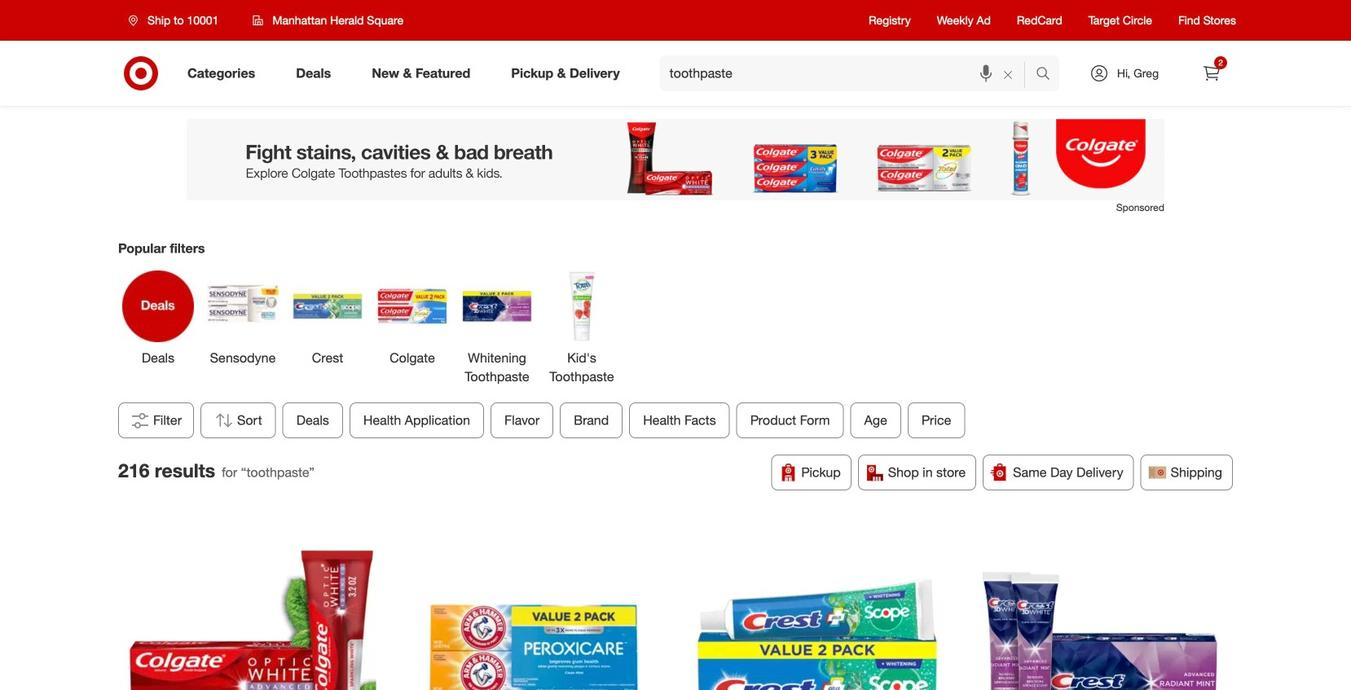 Task type: locate. For each thing, give the bounding box(es) containing it.
colgate optic white advanced whitening toothpaste with fluoride, 2% hydrogen peroxide - sparkling white - 3.2oz image
[[124, 526, 376, 691], [124, 526, 376, 691]]

crest + scope complete whitening toothpaste - minty fresh image
[[692, 526, 944, 691], [692, 526, 944, 691]]

arm & hammer peroxicare healthy gums toothpaste image
[[408, 526, 660, 691], [408, 526, 660, 691]]

crest 3d white advanced teeth whitening toothpaste, radiant mint image
[[975, 526, 1227, 691], [975, 526, 1227, 691]]

What can we help you find? suggestions appear below search field
[[660, 55, 1040, 91]]



Task type: vqa. For each thing, say whether or not it's contained in the screenshot.
the Advertisement 'ELEMENT'
yes



Task type: describe. For each thing, give the bounding box(es) containing it.
advertisement element
[[187, 119, 1165, 201]]



